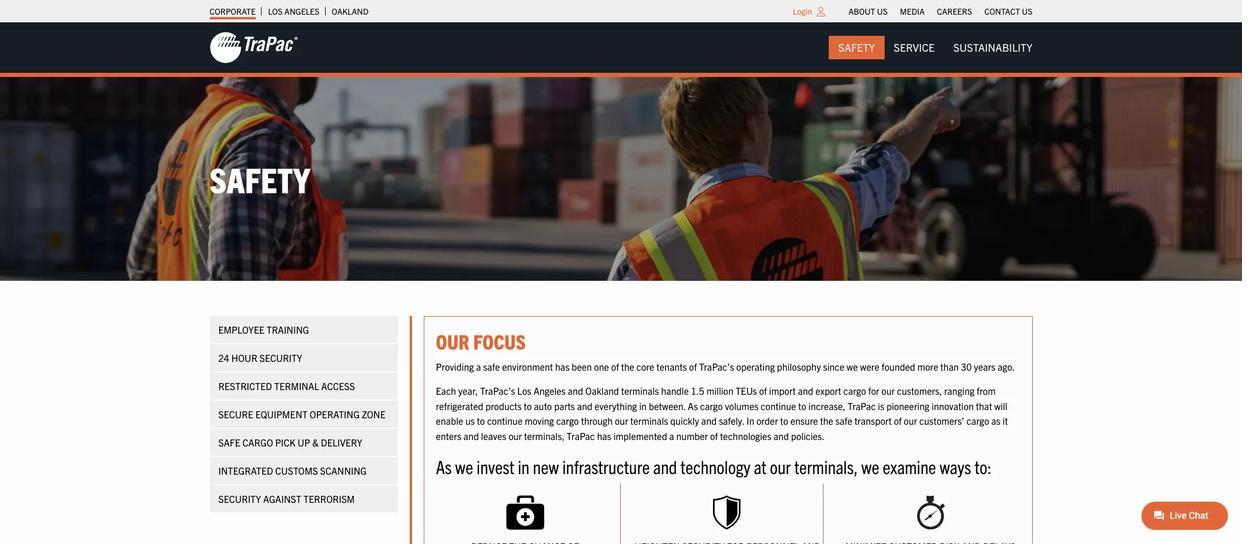 Task type: vqa. For each thing, say whether or not it's contained in the screenshot.
leftmost its
no



Task type: describe. For each thing, give the bounding box(es) containing it.
0 vertical spatial terminals
[[621, 385, 659, 397]]

infrastructure
[[563, 455, 650, 478]]

one
[[594, 361, 609, 373]]

0 vertical spatial oakland
[[332, 6, 369, 16]]

1 horizontal spatial we
[[847, 361, 858, 373]]

contact us link
[[985, 3, 1033, 19]]

service
[[894, 41, 935, 54]]

cargo
[[243, 437, 273, 449]]

oakland inside the "each year, trapac's los angeles and oakland terminals handle 1.5 million teus of import and export cargo for our customers, ranging from refrigerated products to auto parts and everything in between. as cargo volumes continue to increase, trapac is pioneering innovation that will enable us to continue moving cargo through our terminals quickly and safely. in order to ensure the safe transport of our customers' cargo as it enters and leaves our terminals, trapac has implemented a number of technologies and policies."
[[586, 385, 619, 397]]

leaves
[[481, 430, 507, 442]]

at
[[754, 455, 767, 478]]

to right order
[[781, 415, 789, 427]]

menu bar containing safety
[[829, 36, 1042, 60]]

24 hour security
[[218, 352, 302, 364]]

our down the pioneering on the right bottom of the page
[[904, 415, 918, 427]]

integrated customs scanning
[[218, 465, 367, 477]]

transport
[[855, 415, 892, 427]]

terminal
[[274, 381, 319, 392]]

safety inside 'menu item'
[[839, 41, 875, 54]]

0 vertical spatial has
[[555, 361, 570, 373]]

of right tenants
[[689, 361, 697, 373]]

core
[[637, 361, 655, 373]]

0 horizontal spatial we
[[455, 455, 473, 478]]

our right for
[[882, 385, 895, 397]]

each year, trapac's los angeles and oakland terminals handle 1.5 million teus of import and export cargo for our customers, ranging from refrigerated products to auto parts and everything in between. as cargo volumes continue to increase, trapac is pioneering innovation that will enable us to continue moving cargo through our terminals quickly and safely. in order to ensure the safe transport of our customers' cargo as it enters and leaves our terminals, trapac has implemented a number of technologies and policies.
[[436, 385, 1008, 442]]

enters
[[436, 430, 462, 442]]

media link
[[900, 3, 925, 19]]

more
[[918, 361, 939, 373]]

been
[[572, 361, 592, 373]]

of right number
[[710, 430, 718, 442]]

has inside the "each year, trapac's los angeles and oakland terminals handle 1.5 million teus of import and export cargo for our customers, ranging from refrigerated products to auto parts and everything in between. as cargo volumes continue to increase, trapac is pioneering innovation that will enable us to continue moving cargo through our terminals quickly and safely. in order to ensure the safe transport of our customers' cargo as it enters and leaves our terminals, trapac has implemented a number of technologies and policies."
[[597, 430, 612, 442]]

1 horizontal spatial terminals,
[[795, 455, 858, 478]]

about us
[[849, 6, 888, 16]]

in inside the "each year, trapac's los angeles and oakland terminals handle 1.5 million teus of import and export cargo for our customers, ranging from refrigerated products to auto parts and everything in between. as cargo volumes continue to increase, trapac is pioneering innovation that will enable us to continue moving cargo through our terminals quickly and safely. in order to ensure the safe transport of our customers' cargo as it enters and leaves our terminals, trapac has implemented a number of technologies and policies."
[[639, 400, 647, 412]]

and down implemented
[[653, 455, 677, 478]]

handle
[[661, 385, 689, 397]]

restricted terminal access
[[218, 381, 355, 392]]

cargo down "that"
[[967, 415, 990, 427]]

secure
[[218, 409, 253, 421]]

operating
[[310, 409, 360, 421]]

delivery
[[321, 437, 362, 449]]

tenants
[[657, 361, 687, 373]]

1.5
[[691, 385, 705, 397]]

everything
[[595, 400, 637, 412]]

the inside the "each year, trapac's los angeles and oakland terminals handle 1.5 million teus of import and export cargo for our customers, ranging from refrigerated products to auto parts and everything in between. as cargo volumes continue to increase, trapac is pioneering innovation that will enable us to continue moving cargo through our terminals quickly and safely. in order to ensure the safe transport of our customers' cargo as it enters and leaves our terminals, trapac has implemented a number of technologies and policies."
[[820, 415, 834, 427]]

auto
[[534, 400, 552, 412]]

login
[[793, 6, 812, 16]]

number
[[677, 430, 708, 442]]

new
[[533, 455, 559, 478]]

and up through
[[577, 400, 593, 412]]

0 vertical spatial the
[[621, 361, 635, 373]]

our down everything
[[615, 415, 628, 427]]

los inside the "each year, trapac's los angeles and oakland terminals handle 1.5 million teus of import and export cargo for our customers, ranging from refrigerated products to auto parts and everything in between. as cargo volumes continue to increase, trapac is pioneering innovation that will enable us to continue moving cargo through our terminals quickly and safely. in order to ensure the safe transport of our customers' cargo as it enters and leaves our terminals, trapac has implemented a number of technologies and policies."
[[518, 385, 532, 397]]

environment
[[502, 361, 553, 373]]

los angeles link
[[268, 3, 320, 19]]

operating
[[737, 361, 775, 373]]

products
[[486, 400, 522, 412]]

and left safely.
[[702, 415, 717, 427]]

technologies
[[720, 430, 772, 442]]

policies.
[[791, 430, 825, 442]]

implemented
[[614, 430, 667, 442]]

security against terrorism
[[218, 494, 355, 505]]

will
[[995, 400, 1008, 412]]

cargo left for
[[844, 385, 866, 397]]

us for contact us
[[1022, 6, 1033, 16]]

cargo down parts
[[556, 415, 579, 427]]

customs
[[275, 465, 318, 477]]

against
[[263, 494, 301, 505]]

our right at at the bottom right
[[770, 455, 791, 478]]

year,
[[458, 385, 478, 397]]

ensure
[[791, 415, 818, 427]]

corporate image
[[210, 31, 298, 64]]

0 horizontal spatial angeles
[[285, 6, 320, 16]]

safe inside the "each year, trapac's los angeles and oakland terminals handle 1.5 million teus of import and export cargo for our customers, ranging from refrigerated products to auto parts and everything in between. as cargo volumes continue to increase, trapac is pioneering innovation that will enable us to continue moving cargo through our terminals quickly and safely. in order to ensure the safe transport of our customers' cargo as it enters and leaves our terminals, trapac has implemented a number of technologies and policies."
[[836, 415, 853, 427]]

sustainability link
[[944, 36, 1042, 60]]

up
[[298, 437, 310, 449]]

careers link
[[937, 3, 972, 19]]

that
[[976, 400, 993, 412]]

training
[[267, 324, 309, 336]]

each
[[436, 385, 456, 397]]

about us link
[[849, 3, 888, 19]]

24 hour security link
[[210, 345, 398, 372]]

and down order
[[774, 430, 789, 442]]

contact
[[985, 6, 1020, 16]]

examine
[[883, 455, 937, 478]]

sustainability
[[954, 41, 1033, 54]]

menu bar containing about us
[[843, 3, 1039, 19]]

corporate
[[210, 6, 256, 16]]

and up parts
[[568, 385, 583, 397]]

to left 'auto'
[[524, 400, 532, 412]]

employee
[[218, 324, 265, 336]]

to right us
[[477, 415, 485, 427]]

los angeles
[[268, 6, 320, 16]]

0 horizontal spatial in
[[518, 455, 530, 478]]

of right one
[[611, 361, 619, 373]]

1 vertical spatial continue
[[487, 415, 523, 427]]

quickly
[[671, 415, 699, 427]]

enable
[[436, 415, 463, 427]]



Task type: locate. For each thing, give the bounding box(es) containing it.
0 horizontal spatial safe
[[483, 361, 500, 373]]

0 horizontal spatial has
[[555, 361, 570, 373]]

0 vertical spatial safe
[[483, 361, 500, 373]]

through
[[581, 415, 613, 427]]

safely.
[[719, 415, 745, 427]]

1 horizontal spatial a
[[670, 430, 674, 442]]

continue down products
[[487, 415, 523, 427]]

a down quickly on the right bottom of the page
[[670, 430, 674, 442]]

volumes
[[725, 400, 759, 412]]

were
[[860, 361, 880, 373]]

1 vertical spatial the
[[820, 415, 834, 427]]

secure equipment operating zone
[[218, 409, 386, 421]]

equipment
[[255, 409, 308, 421]]

1 vertical spatial safety
[[210, 158, 310, 200]]

0 vertical spatial safety
[[839, 41, 875, 54]]

0 horizontal spatial safety
[[210, 158, 310, 200]]

us for about us
[[877, 6, 888, 16]]

menu bar
[[843, 3, 1039, 19], [829, 36, 1042, 60]]

our focus
[[436, 329, 526, 354]]

1 vertical spatial has
[[597, 430, 612, 442]]

corporate link
[[210, 3, 256, 19]]

trapac down through
[[567, 430, 595, 442]]

1 vertical spatial security
[[218, 494, 261, 505]]

0 vertical spatial trapac's
[[699, 361, 734, 373]]

2 horizontal spatial we
[[862, 455, 880, 478]]

cargo down 'million' at right
[[700, 400, 723, 412]]

ago.
[[998, 361, 1015, 373]]

to up ensure
[[799, 400, 807, 412]]

safe down the increase, at the bottom right of page
[[836, 415, 853, 427]]

1 vertical spatial trapac's
[[480, 385, 515, 397]]

0 horizontal spatial the
[[621, 361, 635, 373]]

as down enters
[[436, 455, 452, 478]]

oakland right los angeles at top left
[[332, 6, 369, 16]]

0 vertical spatial security
[[260, 352, 302, 364]]

0 vertical spatial trapac
[[848, 400, 876, 412]]

million
[[707, 385, 734, 397]]

trapac up transport
[[848, 400, 876, 412]]

1 horizontal spatial angeles
[[534, 385, 566, 397]]

providing a safe environment has been one of the core tenants of trapac's operating philosophy since we were founded more than 30 years ago.
[[436, 361, 1015, 373]]

integrated
[[218, 465, 273, 477]]

1 vertical spatial a
[[670, 430, 674, 442]]

terminals, inside the "each year, trapac's los angeles and oakland terminals handle 1.5 million teus of import and export cargo for our customers, ranging from refrigerated products to auto parts and everything in between. as cargo volumes continue to increase, trapac is pioneering innovation that will enable us to continue moving cargo through our terminals quickly and safely. in order to ensure the safe transport of our customers' cargo as it enters and leaves our terminals, trapac has implemented a number of technologies and policies."
[[524, 430, 565, 442]]

for
[[869, 385, 880, 397]]

1 horizontal spatial safe
[[836, 415, 853, 427]]

1 horizontal spatial the
[[820, 415, 834, 427]]

safe cargo pick up & delivery
[[218, 437, 362, 449]]

trapac's inside the "each year, trapac's los angeles and oakland terminals handle 1.5 million teus of import and export cargo for our customers, ranging from refrigerated products to auto parts and everything in between. as cargo volumes continue to increase, trapac is pioneering innovation that will enable us to continue moving cargo through our terminals quickly and safely. in order to ensure the safe transport of our customers' cargo as it enters and leaves our terminals, trapac has implemented a number of technologies and policies."
[[480, 385, 515, 397]]

since
[[823, 361, 845, 373]]

&
[[312, 437, 319, 449]]

the down the increase, at the bottom right of page
[[820, 415, 834, 427]]

hour
[[231, 352, 257, 364]]

0 vertical spatial terminals,
[[524, 430, 565, 442]]

safety link
[[829, 36, 885, 60]]

a inside the "each year, trapac's los angeles and oakland terminals handle 1.5 million teus of import and export cargo for our customers, ranging from refrigerated products to auto parts and everything in between. as cargo volumes continue to increase, trapac is pioneering innovation that will enable us to continue moving cargo through our terminals quickly and safely. in order to ensure the safe transport of our customers' cargo as it enters and leaves our terminals, trapac has implemented a number of technologies and policies."
[[670, 430, 674, 442]]

light image
[[817, 7, 825, 16]]

1 horizontal spatial trapac
[[848, 400, 876, 412]]

it
[[1003, 415, 1008, 427]]

moving
[[525, 415, 554, 427]]

the left core
[[621, 361, 635, 373]]

scanning
[[320, 465, 367, 477]]

login link
[[793, 6, 812, 16]]

employee training
[[218, 324, 309, 336]]

us right 'about'
[[877, 6, 888, 16]]

0 vertical spatial as
[[688, 400, 698, 412]]

1 horizontal spatial los
[[518, 385, 532, 397]]

in
[[639, 400, 647, 412], [518, 455, 530, 478]]

in left new
[[518, 455, 530, 478]]

of right the teus
[[759, 385, 767, 397]]

1 horizontal spatial us
[[1022, 6, 1033, 16]]

security down integrated on the left of the page
[[218, 494, 261, 505]]

angeles inside the "each year, trapac's los angeles and oakland terminals handle 1.5 million teus of import and export cargo for our customers, ranging from refrigerated products to auto parts and everything in between. as cargo volumes continue to increase, trapac is pioneering innovation that will enable us to continue moving cargo through our terminals quickly and safely. in order to ensure the safe transport of our customers' cargo as it enters and leaves our terminals, trapac has implemented a number of technologies and policies."
[[534, 385, 566, 397]]

continue down import
[[761, 400, 796, 412]]

1 horizontal spatial trapac's
[[699, 361, 734, 373]]

1 horizontal spatial safety
[[839, 41, 875, 54]]

in left the between.
[[639, 400, 647, 412]]

0 horizontal spatial terminals,
[[524, 430, 565, 442]]

0 vertical spatial angeles
[[285, 6, 320, 16]]

1 us from the left
[[877, 6, 888, 16]]

0 vertical spatial menu bar
[[843, 3, 1039, 19]]

order
[[757, 415, 778, 427]]

1 horizontal spatial as
[[688, 400, 698, 412]]

from
[[977, 385, 996, 397]]

than
[[941, 361, 959, 373]]

our right leaves
[[509, 430, 522, 442]]

to:
[[975, 455, 992, 478]]

0 horizontal spatial oakland
[[332, 6, 369, 16]]

philosophy
[[777, 361, 821, 373]]

0 horizontal spatial los
[[268, 6, 283, 16]]

menu bar up service
[[843, 3, 1039, 19]]

safe
[[218, 437, 240, 449]]

as inside the "each year, trapac's los angeles and oakland terminals handle 1.5 million teus of import and export cargo for our customers, ranging from refrigerated products to auto parts and everything in between. as cargo volumes continue to increase, trapac is pioneering innovation that will enable us to continue moving cargo through our terminals quickly and safely. in order to ensure the safe transport of our customers' cargo as it enters and leaves our terminals, trapac has implemented a number of technologies and policies."
[[688, 400, 698, 412]]

customers,
[[897, 385, 942, 397]]

oakland up everything
[[586, 385, 619, 397]]

as we invest in new infrastructure and technology at our terminals, we examine ways to:
[[436, 455, 992, 478]]

and down us
[[464, 430, 479, 442]]

0 vertical spatial in
[[639, 400, 647, 412]]

24
[[218, 352, 229, 364]]

1 vertical spatial los
[[518, 385, 532, 397]]

us inside "link"
[[877, 6, 888, 16]]

customers'
[[920, 415, 965, 427]]

trapac's up products
[[480, 385, 515, 397]]

restricted terminal access link
[[210, 373, 398, 400]]

safe cargo pick up & delivery link
[[210, 429, 398, 457]]

oakland link
[[332, 3, 369, 19]]

we left examine
[[862, 455, 880, 478]]

0 horizontal spatial as
[[436, 455, 452, 478]]

terminals down core
[[621, 385, 659, 397]]

0 vertical spatial continue
[[761, 400, 796, 412]]

trapac's up 'million' at right
[[699, 361, 734, 373]]

cargo
[[844, 385, 866, 397], [700, 400, 723, 412], [556, 415, 579, 427], [967, 415, 990, 427]]

we left invest
[[455, 455, 473, 478]]

terminals up implemented
[[631, 415, 668, 427]]

los up corporate image
[[268, 6, 283, 16]]

our
[[436, 329, 470, 354]]

providing
[[436, 361, 474, 373]]

1 vertical spatial angeles
[[534, 385, 566, 397]]

access
[[321, 381, 355, 392]]

has down through
[[597, 430, 612, 442]]

contact us
[[985, 6, 1033, 16]]

founded
[[882, 361, 916, 373]]

trapac's
[[699, 361, 734, 373], [480, 385, 515, 397]]

we
[[847, 361, 858, 373], [455, 455, 473, 478], [862, 455, 880, 478]]

1 vertical spatial as
[[436, 455, 452, 478]]

pick
[[275, 437, 296, 449]]

terminals, down policies.
[[795, 455, 858, 478]]

trapac
[[848, 400, 876, 412], [567, 430, 595, 442]]

teus
[[736, 385, 757, 397]]

has left "been"
[[555, 361, 570, 373]]

0 vertical spatial a
[[476, 361, 481, 373]]

to
[[524, 400, 532, 412], [799, 400, 807, 412], [477, 415, 485, 427], [781, 415, 789, 427]]

ways
[[940, 455, 972, 478]]

menu bar down careers link at right
[[829, 36, 1042, 60]]

oakland
[[332, 6, 369, 16], [586, 385, 619, 397]]

0 horizontal spatial trapac's
[[480, 385, 515, 397]]

safety menu item
[[829, 36, 885, 60]]

1 vertical spatial oakland
[[586, 385, 619, 397]]

we left were
[[847, 361, 858, 373]]

1 horizontal spatial continue
[[761, 400, 796, 412]]

innovation
[[932, 400, 974, 412]]

0 vertical spatial los
[[268, 6, 283, 16]]

los down environment
[[518, 385, 532, 397]]

los
[[268, 6, 283, 16], [518, 385, 532, 397]]

security up restricted terminal access
[[260, 352, 302, 364]]

careers
[[937, 6, 972, 16]]

as down 1.5
[[688, 400, 698, 412]]

of down the pioneering on the right bottom of the page
[[894, 415, 902, 427]]

safe
[[483, 361, 500, 373], [836, 415, 853, 427]]

0 horizontal spatial trapac
[[567, 430, 595, 442]]

2 us from the left
[[1022, 6, 1033, 16]]

secure equipment operating zone link
[[210, 401, 398, 428]]

ranging
[[945, 385, 975, 397]]

in
[[747, 415, 755, 427]]

0 horizontal spatial a
[[476, 361, 481, 373]]

restricted
[[218, 381, 272, 392]]

terminals, down the moving
[[524, 430, 565, 442]]

between.
[[649, 400, 686, 412]]

increase,
[[809, 400, 846, 412]]

1 vertical spatial terminals
[[631, 415, 668, 427]]

refrigerated
[[436, 400, 484, 412]]

is
[[878, 400, 885, 412]]

export
[[816, 385, 842, 397]]

1 vertical spatial terminals,
[[795, 455, 858, 478]]

1 vertical spatial safe
[[836, 415, 853, 427]]

1 horizontal spatial has
[[597, 430, 612, 442]]

pioneering
[[887, 400, 930, 412]]

angeles left oakland link
[[285, 6, 320, 16]]

integrated customs scanning link
[[210, 458, 398, 485]]

1 vertical spatial trapac
[[567, 430, 595, 442]]

years
[[974, 361, 996, 373]]

security against terrorism link
[[210, 486, 398, 513]]

us right contact
[[1022, 6, 1033, 16]]

safe down focus
[[483, 361, 500, 373]]

1 vertical spatial menu bar
[[829, 36, 1042, 60]]

a right providing
[[476, 361, 481, 373]]

30
[[961, 361, 972, 373]]

focus
[[474, 329, 526, 354]]

employee training link
[[210, 317, 398, 344]]

and left export
[[798, 385, 814, 397]]

1 horizontal spatial in
[[639, 400, 647, 412]]

and
[[568, 385, 583, 397], [798, 385, 814, 397], [577, 400, 593, 412], [702, 415, 717, 427], [464, 430, 479, 442], [774, 430, 789, 442], [653, 455, 677, 478]]

1 vertical spatial in
[[518, 455, 530, 478]]

0 horizontal spatial us
[[877, 6, 888, 16]]

1 horizontal spatial oakland
[[586, 385, 619, 397]]

angeles up 'auto'
[[534, 385, 566, 397]]

0 horizontal spatial continue
[[487, 415, 523, 427]]

zone
[[362, 409, 386, 421]]

technology
[[681, 455, 751, 478]]



